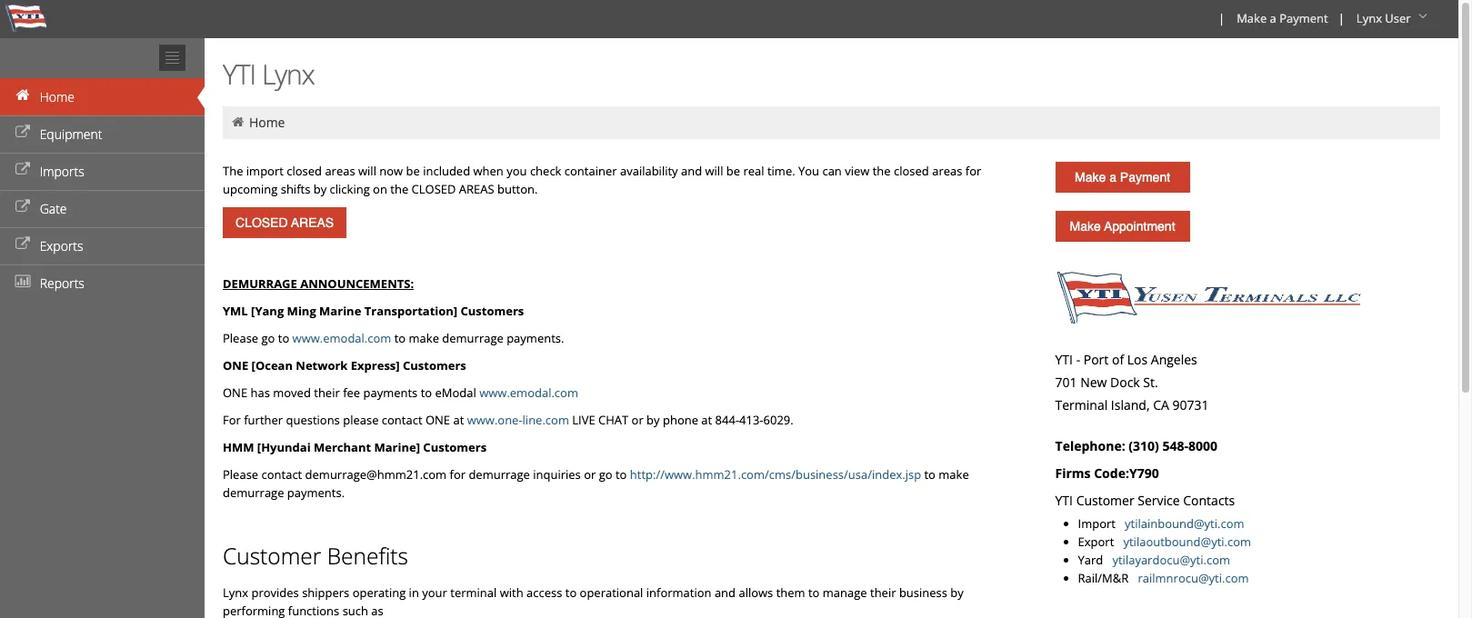 Task type: vqa. For each thing, say whether or not it's contained in the screenshot.
CA
yes



Task type: describe. For each thing, give the bounding box(es) containing it.
such
[[343, 603, 368, 619]]

please for please contact demurrage@hmm21.com for demurrage inquiries or go to
[[223, 467, 258, 483]]

and inside the import closed areas will now be included when you check container availability and will be real time.  you can view the closed areas for upcoming shifts by clicking on the closed areas button.
[[681, 163, 702, 179]]

1 be from the left
[[406, 163, 420, 179]]

1 vertical spatial make
[[1075, 170, 1106, 185]]

0 vertical spatial home
[[40, 88, 75, 106]]

2 vertical spatial one
[[426, 412, 450, 428]]

demurrage announcements:
[[223, 276, 414, 292]]

user
[[1386, 10, 1412, 26]]

manage
[[823, 585, 868, 601]]

export
[[1079, 534, 1115, 550]]

st.
[[1144, 374, 1159, 391]]

www.one-
[[467, 412, 523, 428]]

business
[[900, 585, 948, 601]]

1 vertical spatial demurrage
[[469, 467, 530, 483]]

provides
[[251, 585, 299, 601]]

ytilayardocu@yti.com
[[1113, 552, 1231, 569]]

check
[[530, 163, 562, 179]]

telephone: (310) 548-8000
[[1056, 438, 1218, 455]]

[ocean
[[252, 358, 293, 374]]

1 will from the left
[[358, 163, 377, 179]]

ytilainbound@yti.com
[[1125, 516, 1245, 532]]

lynx user link
[[1349, 0, 1439, 38]]

container
[[565, 163, 617, 179]]

2 will from the left
[[705, 163, 724, 179]]

0 horizontal spatial a
[[1110, 170, 1117, 185]]

demurrage@hmm21.com
[[305, 467, 447, 483]]

yard
[[1079, 552, 1104, 569]]

1 horizontal spatial www.emodal.com
[[480, 385, 579, 401]]

1 vertical spatial home
[[249, 114, 285, 131]]

when
[[474, 163, 504, 179]]

2 closed from the left
[[894, 163, 930, 179]]

further
[[244, 412, 283, 428]]

2 | from the left
[[1339, 10, 1345, 26]]

0 vertical spatial a
[[1270, 10, 1277, 26]]

rail/m&r
[[1079, 570, 1129, 587]]

1 horizontal spatial make a payment
[[1237, 10, 1329, 26]]

firms code:y790
[[1056, 465, 1160, 482]]

external link image
[[14, 126, 32, 139]]

of
[[1113, 351, 1124, 368]]

1 vertical spatial make a payment
[[1075, 170, 1171, 185]]

equipment
[[40, 126, 102, 143]]

by inside 'lynx provides shippers operating in your terminal with access to operational information and allows them to manage their business by performing functions such as'
[[951, 585, 964, 601]]

yml
[[223, 303, 248, 319]]

www.emodal.com link for one has moved their fee payments to emodal www.emodal.com
[[480, 385, 579, 401]]

0 vertical spatial their
[[314, 385, 340, 401]]

button.
[[498, 181, 538, 197]]

has
[[251, 385, 270, 401]]

access
[[527, 585, 563, 601]]

shippers
[[302, 585, 350, 601]]

telephone:
[[1056, 438, 1126, 455]]

exports link
[[0, 227, 205, 265]]

you
[[799, 163, 820, 179]]

1 vertical spatial the
[[391, 181, 409, 197]]

2 at from the left
[[702, 412, 713, 428]]

548-
[[1163, 438, 1189, 455]]

please go to www.emodal.com to make demurrage payments.
[[223, 330, 564, 347]]

imports
[[40, 163, 84, 180]]

on
[[373, 181, 387, 197]]

payments. inside to make demurrage payments.
[[287, 485, 345, 501]]

make inside to make demurrage payments.
[[939, 467, 969, 483]]

express]
[[351, 358, 400, 374]]

external link image for imports
[[14, 164, 32, 176]]

for inside the import closed areas will now be included when you check container availability and will be real time.  you can view the closed areas for upcoming shifts by clicking on the closed areas button.
[[966, 163, 982, 179]]

701
[[1056, 374, 1078, 391]]

0 vertical spatial the
[[873, 163, 891, 179]]

for
[[223, 412, 241, 428]]

[hyundai
[[257, 439, 311, 456]]

customer benefits
[[223, 541, 408, 571]]

(310)
[[1129, 438, 1160, 455]]

availability
[[620, 163, 678, 179]]

6029.
[[764, 412, 794, 428]]

ytilayardocu@yti.com link
[[1113, 552, 1231, 569]]

8000
[[1189, 438, 1218, 455]]

0 horizontal spatial home image
[[14, 89, 32, 102]]

844-
[[716, 412, 740, 428]]

to inside to make demurrage payments.
[[925, 467, 936, 483]]

yti - port of los angeles 701 new dock st. terminal island, ca 90731
[[1056, 351, 1209, 414]]

the
[[223, 163, 243, 179]]

closed
[[412, 181, 456, 197]]

1 horizontal spatial payment
[[1280, 10, 1329, 26]]

bar chart image
[[14, 276, 32, 288]]

http://www.hmm21.com/cms/business/usa/index.jsp link
[[630, 467, 922, 483]]

hmm [hyundai merchant marine] customers
[[223, 439, 487, 456]]

1 horizontal spatial lynx
[[262, 55, 315, 93]]

clicking
[[330, 181, 370, 197]]

announcements:
[[300, 276, 414, 292]]

one for one has moved their fee payments to emodal www.emodal.com
[[223, 385, 248, 401]]

ytilaoutbound@yti.com
[[1124, 534, 1252, 550]]

included
[[423, 163, 470, 179]]

inquiries
[[533, 467, 581, 483]]

import
[[1079, 516, 1122, 532]]

www.emodal.com link for to make demurrage payments.
[[293, 330, 391, 347]]

with
[[500, 585, 524, 601]]

code:y790
[[1095, 465, 1160, 482]]

as
[[371, 603, 384, 619]]

benefits
[[327, 541, 408, 571]]

0 vertical spatial go
[[262, 330, 275, 347]]

0 vertical spatial contact
[[382, 412, 423, 428]]

http://www.hmm21.com/cms/business/usa/index.jsp
[[630, 467, 922, 483]]

los
[[1128, 351, 1148, 368]]

yti customer service contacts
[[1056, 492, 1236, 509]]

customers for one [ocean network express] customers
[[403, 358, 466, 374]]

external link image for gate
[[14, 201, 32, 214]]

firms
[[1056, 465, 1091, 482]]

0 horizontal spatial payment
[[1121, 170, 1171, 185]]

1 vertical spatial go
[[599, 467, 613, 483]]

port
[[1084, 351, 1109, 368]]

0 vertical spatial customer
[[1077, 492, 1135, 509]]

allows
[[739, 585, 774, 601]]

information
[[647, 585, 712, 601]]

island,
[[1112, 397, 1150, 414]]

0 vertical spatial demurrage
[[442, 330, 504, 347]]

and inside 'lynx provides shippers operating in your terminal with access to operational information and allows them to manage their business by performing functions such as'
[[715, 585, 736, 601]]

-
[[1077, 351, 1081, 368]]

0 vertical spatial make
[[1237, 10, 1267, 26]]

1 vertical spatial by
[[647, 412, 660, 428]]

yml [yang ming marine transportation] customers
[[223, 303, 524, 319]]

terminal
[[451, 585, 497, 601]]

exports
[[40, 237, 83, 255]]

in
[[409, 585, 419, 601]]

1 at from the left
[[453, 412, 464, 428]]

you
[[507, 163, 527, 179]]



Task type: locate. For each thing, give the bounding box(es) containing it.
please down hmm
[[223, 467, 258, 483]]

home image
[[14, 89, 32, 102], [230, 116, 246, 128]]

functions
[[288, 603, 340, 619]]

0 vertical spatial www.emodal.com
[[293, 330, 391, 347]]

0 horizontal spatial be
[[406, 163, 420, 179]]

0 horizontal spatial for
[[450, 467, 466, 483]]

external link image left gate
[[14, 201, 32, 214]]

can
[[823, 163, 842, 179]]

|
[[1219, 10, 1226, 26], [1339, 10, 1345, 26]]

ca
[[1154, 397, 1170, 414]]

1 horizontal spatial and
[[715, 585, 736, 601]]

payments. down merchant
[[287, 485, 345, 501]]

angle down image
[[1415, 10, 1433, 23]]

1 vertical spatial external link image
[[14, 201, 32, 214]]

line.com
[[523, 412, 569, 428]]

www.emodal.com up 'www.one-line.com' "link"
[[480, 385, 579, 401]]

0 horizontal spatial make a payment link
[[1056, 162, 1190, 193]]

ming
[[287, 303, 316, 319]]

0 horizontal spatial customer
[[223, 541, 321, 571]]

demurrage down www.one-
[[469, 467, 530, 483]]

1 horizontal spatial home link
[[249, 114, 285, 131]]

0 horizontal spatial and
[[681, 163, 702, 179]]

0 vertical spatial or
[[632, 412, 644, 428]]

payment up appointment
[[1121, 170, 1171, 185]]

to
[[278, 330, 289, 347], [395, 330, 406, 347], [421, 385, 432, 401], [616, 467, 627, 483], [925, 467, 936, 483], [566, 585, 577, 601], [809, 585, 820, 601]]

0 horizontal spatial home link
[[0, 78, 205, 116]]

terminal
[[1056, 397, 1108, 414]]

go down [yang
[[262, 330, 275, 347]]

yti inside yti - port of los angeles 701 new dock st. terminal island, ca 90731
[[1056, 351, 1073, 368]]

merchant
[[314, 439, 371, 456]]

2 vertical spatial customers
[[423, 439, 487, 456]]

0 horizontal spatial home
[[40, 88, 75, 106]]

1 vertical spatial yti
[[1056, 351, 1073, 368]]

to make demurrage payments.
[[223, 467, 969, 501]]

0 horizontal spatial areas
[[325, 163, 355, 179]]

2 horizontal spatial by
[[951, 585, 964, 601]]

contacts
[[1184, 492, 1236, 509]]

real
[[744, 163, 765, 179]]

or
[[632, 412, 644, 428], [584, 467, 596, 483]]

lynx for provides
[[223, 585, 248, 601]]

0 horizontal spatial go
[[262, 330, 275, 347]]

home image up external link icon
[[14, 89, 32, 102]]

at
[[453, 412, 464, 428], [702, 412, 713, 428]]

1 closed from the left
[[287, 163, 322, 179]]

1 horizontal spatial home image
[[230, 116, 246, 128]]

[yang
[[251, 303, 284, 319]]

make appointment
[[1070, 219, 1176, 234]]

make
[[1237, 10, 1267, 26], [1075, 170, 1106, 185], [1070, 219, 1101, 234]]

closed right view
[[894, 163, 930, 179]]

0 vertical spatial please
[[223, 330, 258, 347]]

0 horizontal spatial or
[[584, 467, 596, 483]]

emodal
[[435, 385, 477, 401]]

customers
[[461, 303, 524, 319], [403, 358, 466, 374], [423, 439, 487, 456]]

1 horizontal spatial home
[[249, 114, 285, 131]]

demurrage inside to make demurrage payments.
[[223, 485, 284, 501]]

home link up equipment
[[0, 78, 205, 116]]

0 horizontal spatial www.emodal.com link
[[293, 330, 391, 347]]

one left [ocean
[[223, 358, 249, 374]]

external link image inside gate link
[[14, 201, 32, 214]]

0 vertical spatial make a payment
[[1237, 10, 1329, 26]]

reports link
[[0, 265, 205, 302]]

them
[[777, 585, 806, 601]]

1 vertical spatial payments.
[[287, 485, 345, 501]]

0 horizontal spatial will
[[358, 163, 377, 179]]

please
[[223, 330, 258, 347], [223, 467, 258, 483]]

customers right transportation]
[[461, 303, 524, 319]]

413-
[[740, 412, 764, 428]]

time.
[[768, 163, 796, 179]]

make
[[409, 330, 439, 347], [939, 467, 969, 483]]

1 external link image from the top
[[14, 164, 32, 176]]

0 vertical spatial payment
[[1280, 10, 1329, 26]]

0 horizontal spatial www.emodal.com
[[293, 330, 391, 347]]

moved
[[273, 385, 311, 401]]

1 vertical spatial lynx
[[262, 55, 315, 93]]

2 vertical spatial demurrage
[[223, 485, 284, 501]]

new
[[1081, 374, 1108, 391]]

home
[[40, 88, 75, 106], [249, 114, 285, 131]]

by inside the import closed areas will now be included when you check container availability and will be real time.  you can view the closed areas for upcoming shifts by clicking on the closed areas button.
[[314, 181, 327, 197]]

the right view
[[873, 163, 891, 179]]

0 horizontal spatial contact
[[262, 467, 302, 483]]

go right inquiries
[[599, 467, 613, 483]]

customer up import
[[1077, 492, 1135, 509]]

2 vertical spatial make
[[1070, 219, 1101, 234]]

1 horizontal spatial closed
[[894, 163, 930, 179]]

lynx inside 'lynx provides shippers operating in your terminal with access to operational information and allows them to manage their business by performing functions such as'
[[223, 585, 248, 601]]

1 | from the left
[[1219, 10, 1226, 26]]

0 vertical spatial www.emodal.com link
[[293, 330, 391, 347]]

1 vertical spatial please
[[223, 467, 258, 483]]

home link down yti lynx
[[249, 114, 285, 131]]

yti for yti customer service contacts
[[1056, 492, 1073, 509]]

90731
[[1173, 397, 1209, 414]]

their left fee
[[314, 385, 340, 401]]

1 horizontal spatial the
[[873, 163, 891, 179]]

0 vertical spatial one
[[223, 358, 249, 374]]

demurrage down hmm
[[223, 485, 284, 501]]

please for please go to
[[223, 330, 258, 347]]

payments
[[363, 385, 418, 401]]

railmnrocu@yti.com link
[[1138, 570, 1249, 587]]

at left 844-
[[702, 412, 713, 428]]

appointment
[[1105, 219, 1176, 234]]

0 vertical spatial make a payment link
[[1229, 0, 1335, 38]]

external link image inside imports "link"
[[14, 164, 32, 176]]

1 horizontal spatial their
[[871, 585, 897, 601]]

payments. up the line.com
[[507, 330, 564, 347]]

external link image inside exports link
[[14, 238, 32, 251]]

0 horizontal spatial closed
[[287, 163, 322, 179]]

now
[[380, 163, 403, 179]]

0 vertical spatial payments.
[[507, 330, 564, 347]]

customers for hmm [hyundai merchant marine] customers
[[423, 439, 487, 456]]

import
[[246, 163, 284, 179]]

or right chat
[[632, 412, 644, 428]]

by right business
[[951, 585, 964, 601]]

demurrage
[[442, 330, 504, 347], [469, 467, 530, 483], [223, 485, 284, 501]]

2 vertical spatial lynx
[[223, 585, 248, 601]]

marine]
[[374, 439, 420, 456]]

will up 'on'
[[358, 163, 377, 179]]

2 be from the left
[[727, 163, 741, 179]]

will left real
[[705, 163, 724, 179]]

0 horizontal spatial the
[[391, 181, 409, 197]]

1 horizontal spatial by
[[647, 412, 660, 428]]

1 vertical spatial make
[[939, 467, 969, 483]]

1 vertical spatial one
[[223, 385, 248, 401]]

external link image down external link icon
[[14, 164, 32, 176]]

dock
[[1111, 374, 1141, 391]]

the import closed areas will now be included when you check container availability and will be real time.  you can view the closed areas for upcoming shifts by clicking on the closed areas button.
[[223, 163, 982, 197]]

and right availability
[[681, 163, 702, 179]]

please contact demurrage@hmm21.com for demurrage inquiries or go to http://www.hmm21.com/cms/business/usa/index.jsp
[[223, 467, 922, 483]]

1 horizontal spatial or
[[632, 412, 644, 428]]

customers down www.one-
[[423, 439, 487, 456]]

0 horizontal spatial at
[[453, 412, 464, 428]]

demurrage up emodal
[[442, 330, 504, 347]]

0 vertical spatial and
[[681, 163, 702, 179]]

1 horizontal spatial make a payment link
[[1229, 0, 1335, 38]]

one left has
[[223, 385, 248, 401]]

one for one [ocean network express] customers
[[223, 358, 249, 374]]

1 areas from the left
[[325, 163, 355, 179]]

their right manage
[[871, 585, 897, 601]]

1 vertical spatial www.emodal.com
[[480, 385, 579, 401]]

1 vertical spatial customers
[[403, 358, 466, 374]]

3 external link image from the top
[[14, 238, 32, 251]]

customer up the provides
[[223, 541, 321, 571]]

1 horizontal spatial a
[[1270, 10, 1277, 26]]

by right the shifts
[[314, 181, 327, 197]]

1 horizontal spatial payments.
[[507, 330, 564, 347]]

home image up the
[[230, 116, 246, 128]]

1 horizontal spatial areas
[[933, 163, 963, 179]]

live
[[572, 412, 596, 428]]

phone
[[663, 412, 699, 428]]

and left allows
[[715, 585, 736, 601]]

0 vertical spatial customers
[[461, 303, 524, 319]]

external link image up bar chart image
[[14, 238, 32, 251]]

for further questions please contact one at www.one-line.com live chat or by phone at 844-413-6029.
[[223, 412, 794, 428]]

areas
[[459, 181, 495, 197]]

closed
[[287, 163, 322, 179], [894, 163, 930, 179]]

1 please from the top
[[223, 330, 258, 347]]

1 vertical spatial and
[[715, 585, 736, 601]]

make appointment link
[[1056, 211, 1190, 242]]

areas right view
[[933, 163, 963, 179]]

go
[[262, 330, 275, 347], [599, 467, 613, 483]]

lynx for user
[[1357, 10, 1383, 26]]

areas up clicking
[[325, 163, 355, 179]]

2 external link image from the top
[[14, 201, 32, 214]]

home link
[[0, 78, 205, 116], [249, 114, 285, 131]]

the
[[873, 163, 891, 179], [391, 181, 409, 197]]

0 horizontal spatial |
[[1219, 10, 1226, 26]]

0 vertical spatial external link image
[[14, 164, 32, 176]]

yti for yti lynx
[[223, 55, 256, 93]]

1 vertical spatial customer
[[223, 541, 321, 571]]

0 horizontal spatial by
[[314, 181, 327, 197]]

0 vertical spatial for
[[966, 163, 982, 179]]

1 vertical spatial payment
[[1121, 170, 1171, 185]]

gate link
[[0, 190, 205, 227]]

0 horizontal spatial make a payment
[[1075, 170, 1171, 185]]

payment
[[1280, 10, 1329, 26], [1121, 170, 1171, 185]]

their inside 'lynx provides shippers operating in your terminal with access to operational information and allows them to manage their business by performing functions such as'
[[871, 585, 897, 601]]

by left phone
[[647, 412, 660, 428]]

at down emodal
[[453, 412, 464, 428]]

2 areas from the left
[[933, 163, 963, 179]]

be right now
[[406, 163, 420, 179]]

1 horizontal spatial for
[[966, 163, 982, 179]]

one down emodal
[[426, 412, 450, 428]]

reports
[[40, 275, 84, 292]]

equipment link
[[0, 116, 205, 153]]

performing
[[223, 603, 285, 619]]

payment left lynx user
[[1280, 10, 1329, 26]]

your
[[422, 585, 447, 601]]

yti for yti - port of los angeles 701 new dock st. terminal island, ca 90731
[[1056, 351, 1073, 368]]

upcoming
[[223, 181, 278, 197]]

0 vertical spatial by
[[314, 181, 327, 197]]

2 please from the top
[[223, 467, 258, 483]]

operating
[[353, 585, 406, 601]]

chat
[[599, 412, 629, 428]]

1 horizontal spatial customer
[[1077, 492, 1135, 509]]

contact down one has moved their fee payments to emodal www.emodal.com
[[382, 412, 423, 428]]

1 horizontal spatial |
[[1339, 10, 1345, 26]]

1 horizontal spatial make
[[939, 467, 969, 483]]

or right inquiries
[[584, 467, 596, 483]]

www.emodal.com link down marine
[[293, 330, 391, 347]]

ytilaoutbound@yti.com link
[[1124, 534, 1252, 550]]

export ytilaoutbound@yti.com yard ytilayardocu@yti.com rail/m&r railmnrocu@yti.com
[[1079, 534, 1252, 587]]

1 vertical spatial or
[[584, 467, 596, 483]]

1 horizontal spatial go
[[599, 467, 613, 483]]

customer
[[1077, 492, 1135, 509], [223, 541, 321, 571]]

transportation]
[[365, 303, 458, 319]]

1 vertical spatial for
[[450, 467, 466, 483]]

home up equipment
[[40, 88, 75, 106]]

0 horizontal spatial payments.
[[287, 485, 345, 501]]

None submit
[[223, 207, 347, 238]]

view
[[845, 163, 870, 179]]

2 vertical spatial yti
[[1056, 492, 1073, 509]]

www.emodal.com down marine
[[293, 330, 391, 347]]

1 horizontal spatial at
[[702, 412, 713, 428]]

shifts
[[281, 181, 311, 197]]

closed up the shifts
[[287, 163, 322, 179]]

contact down [hyundai
[[262, 467, 302, 483]]

the right 'on'
[[391, 181, 409, 197]]

www.emodal.com link up 'www.one-line.com' "link"
[[480, 385, 579, 401]]

customers up emodal
[[403, 358, 466, 374]]

external link image
[[14, 164, 32, 176], [14, 201, 32, 214], [14, 238, 32, 251]]

external link image for exports
[[14, 238, 32, 251]]

1 horizontal spatial www.emodal.com link
[[480, 385, 579, 401]]

network
[[296, 358, 348, 374]]

areas
[[325, 163, 355, 179], [933, 163, 963, 179]]

2 horizontal spatial lynx
[[1357, 10, 1383, 26]]

1 vertical spatial make a payment link
[[1056, 162, 1190, 193]]

0 horizontal spatial their
[[314, 385, 340, 401]]

be left real
[[727, 163, 741, 179]]

please down yml on the left of the page
[[223, 330, 258, 347]]

0 horizontal spatial make
[[409, 330, 439, 347]]

1 vertical spatial contact
[[262, 467, 302, 483]]

yti lynx
[[223, 55, 315, 93]]

0 vertical spatial make
[[409, 330, 439, 347]]

home down yti lynx
[[249, 114, 285, 131]]

gate
[[40, 200, 67, 217]]

railmnrocu@yti.com
[[1138, 570, 1249, 587]]



